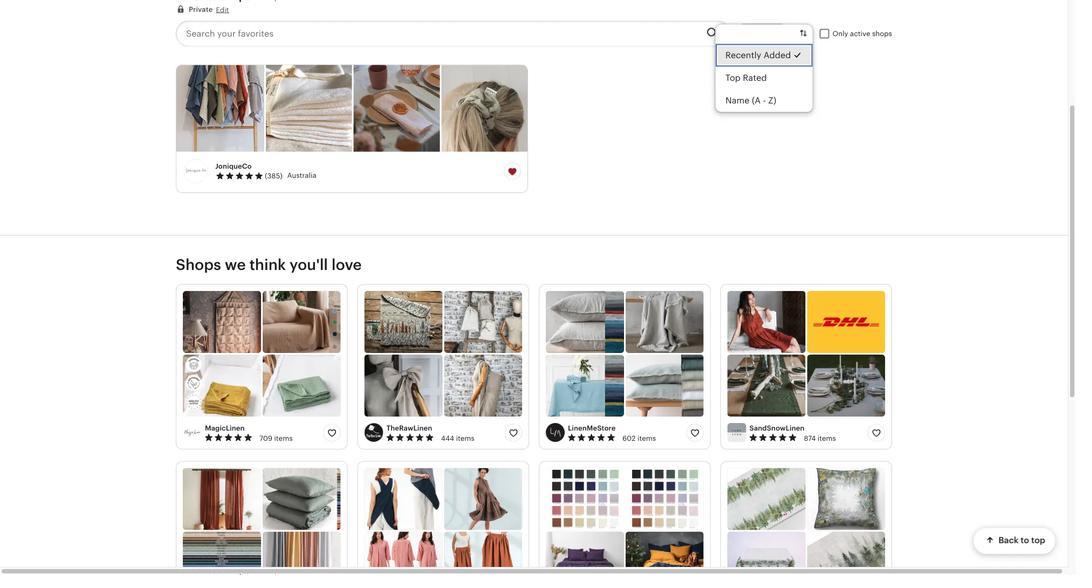 Task type: vqa. For each thing, say whether or not it's contained in the screenshot.
bottom $
no



Task type: locate. For each thing, give the bounding box(es) containing it.
(a
[[752, 96, 761, 106]]

items right 709
[[274, 435, 293, 443]]

only
[[833, 30, 848, 38]]

items right 874
[[818, 435, 836, 443]]

4 items from the left
[[818, 435, 836, 443]]

602 items
[[623, 435, 656, 443]]

back to top button
[[974, 529, 1055, 555]]

Search your favorites text field
[[176, 21, 698, 47]]

linenmestore
[[568, 424, 616, 433]]

therawlinen
[[387, 424, 432, 433]]

avatar belonging to joniqueco image
[[183, 159, 209, 184]]

874 items
[[804, 435, 836, 443]]

444 items
[[441, 435, 475, 443]]

3 item from this shop image from the left
[[354, 65, 440, 152]]

shops
[[872, 30, 892, 38]]

item from this shop image
[[176, 65, 264, 152], [266, 65, 352, 152], [354, 65, 440, 152], [441, 65, 528, 152]]

items
[[274, 435, 293, 443], [456, 435, 475, 443], [638, 435, 656, 443], [818, 435, 836, 443]]

4 item from this shop image from the left
[[441, 65, 528, 152]]

menu
[[715, 24, 813, 113]]

items right 602
[[638, 435, 656, 443]]

-
[[763, 96, 766, 106]]

think
[[249, 257, 286, 274]]

709 items
[[259, 435, 293, 443]]

602
[[623, 435, 636, 443]]

edit
[[216, 6, 229, 14]]

2 items from the left
[[456, 435, 475, 443]]

australia
[[287, 172, 316, 180]]

shops
[[176, 257, 221, 274]]

to
[[1021, 536, 1029, 546]]

874
[[804, 435, 816, 443]]

3 items from the left
[[638, 435, 656, 443]]

1 items from the left
[[274, 435, 293, 443]]

items right 444
[[456, 435, 475, 443]]

added
[[764, 51, 791, 60]]

you'll
[[290, 257, 328, 274]]



Task type: describe. For each thing, give the bounding box(es) containing it.
only active shops
[[833, 30, 892, 38]]

active
[[850, 30, 870, 38]]

items for 602 items
[[638, 435, 656, 443]]

name (a - z)
[[726, 96, 776, 106]]

top
[[726, 73, 741, 83]]

rated
[[743, 73, 767, 83]]

(385)
[[265, 172, 282, 180]]

top rated
[[726, 73, 767, 83]]

joniqueco
[[215, 163, 252, 171]]

recently added button
[[716, 44, 813, 67]]

back to top
[[999, 536, 1045, 546]]

709
[[259, 435, 272, 443]]

shops we think you'll love
[[176, 257, 362, 274]]

1 item from this shop image from the left
[[176, 65, 264, 152]]

items for 709 items
[[274, 435, 293, 443]]

sandsnowlinen
[[750, 424, 805, 433]]

magiclinen
[[205, 424, 245, 433]]

private
[[189, 5, 213, 14]]

back
[[999, 536, 1019, 546]]

recently
[[726, 51, 761, 60]]

recently added
[[726, 51, 791, 60]]

we
[[225, 257, 246, 274]]

items for 444 items
[[456, 435, 475, 443]]

top rated button
[[716, 67, 813, 90]]

z)
[[768, 96, 776, 106]]

2 item from this shop image from the left
[[266, 65, 352, 152]]

love
[[332, 257, 362, 274]]

name
[[726, 96, 750, 106]]

444
[[441, 435, 454, 443]]

edit button
[[216, 5, 229, 15]]

menu containing recently added
[[715, 24, 813, 113]]

items for 874 items
[[818, 435, 836, 443]]

top
[[1031, 536, 1045, 546]]

name (a - z) button
[[716, 90, 813, 112]]



